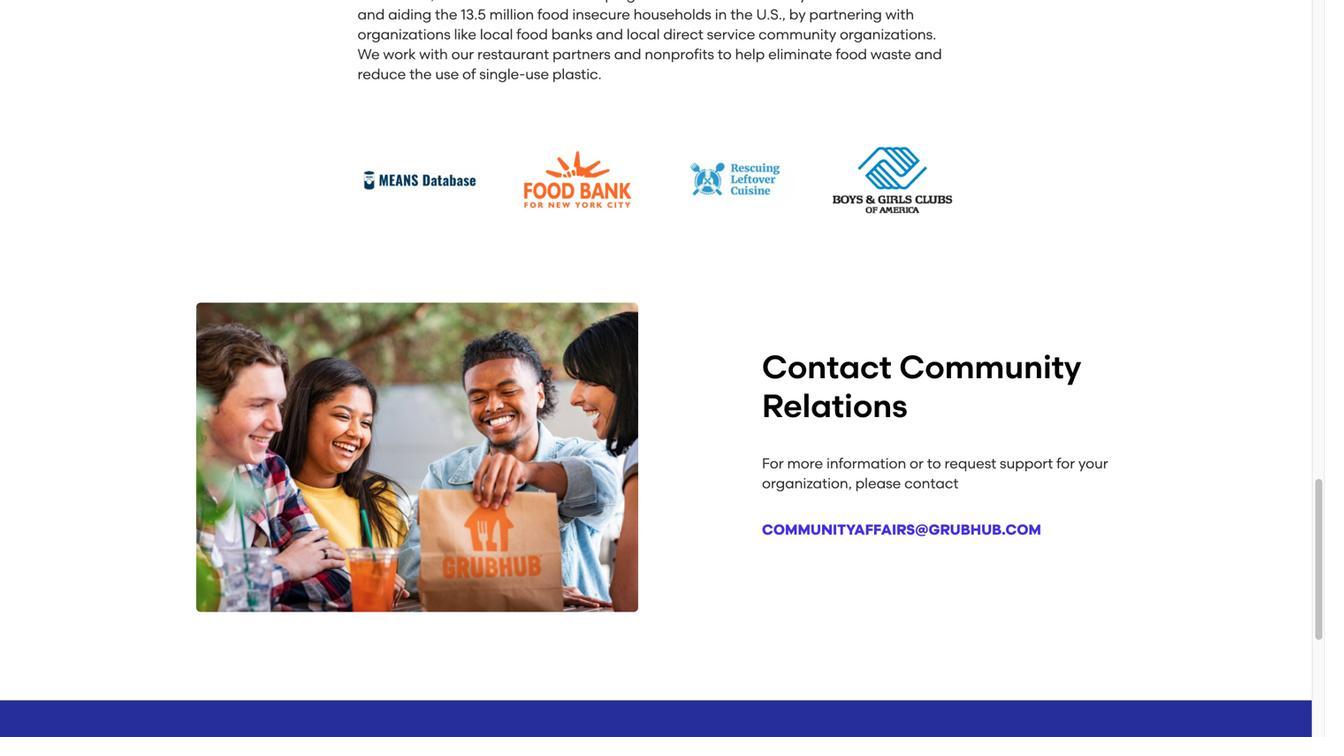 Task type: vqa. For each thing, say whether or not it's contained in the screenshot.
CIO at the bottom right
no



Task type: locate. For each thing, give the bounding box(es) containing it.
rlc image
[[674, 160, 796, 200]]

1 vertical spatial with
[[419, 46, 448, 63]]

contact
[[905, 475, 959, 492]]

and
[[358, 6, 385, 23], [596, 26, 623, 43], [614, 46, 642, 63], [915, 46, 942, 63]]

communityaffairs@grubhub.com
[[762, 522, 1042, 538]]

relations
[[762, 387, 908, 425]]

2 horizontal spatial to
[[927, 456, 941, 472]]

the
[[859, 0, 881, 3], [435, 6, 458, 23], [731, 6, 753, 23], [409, 66, 432, 83]]

local
[[480, 26, 513, 43], [627, 26, 660, 43]]

communityaffairs@grubhub.com link
[[762, 522, 1042, 538]]

with down nation
[[886, 6, 914, 23]]

single-
[[479, 66, 525, 83]]

food
[[707, 0, 738, 3], [538, 6, 569, 23], [517, 26, 548, 43], [836, 46, 867, 63]]

and down insecure
[[596, 26, 623, 43]]

aiding
[[388, 6, 432, 23]]

the up partnering at right top
[[859, 0, 881, 3]]

local down million
[[480, 26, 513, 43]]

households
[[634, 6, 712, 23]]

0 vertical spatial with
[[886, 6, 914, 23]]

local down households
[[627, 26, 660, 43]]

more
[[787, 456, 823, 472]]

to down service
[[718, 46, 732, 63]]

2 local from the left
[[627, 26, 660, 43]]

1 horizontal spatial eliminate
[[768, 46, 833, 63]]

food bank logo image
[[516, 146, 638, 214]]

1 horizontal spatial to
[[718, 46, 732, 63]]

community
[[759, 26, 837, 43]]

of
[[462, 66, 476, 83]]

with
[[886, 6, 914, 23], [419, 46, 448, 63]]

1 vertical spatial to
[[718, 46, 732, 63]]

we
[[438, 0, 458, 3]]

1 local from the left
[[480, 26, 513, 43]]

0 horizontal spatial with
[[419, 46, 448, 63]]

the right 'in' at the right top
[[731, 6, 753, 23]]

committed
[[488, 0, 564, 3]]

food left waste
[[836, 46, 867, 63]]

use left of
[[435, 66, 459, 83]]

1 use from the left
[[435, 66, 459, 83]]

we
[[358, 46, 380, 63]]

0 horizontal spatial local
[[480, 26, 513, 43]]

please
[[856, 475, 901, 492]]

eliminate up households
[[639, 0, 703, 3]]

0 horizontal spatial eliminate
[[639, 0, 703, 3]]

2 vertical spatial to
[[927, 456, 941, 472]]

to up insecure
[[567, 0, 581, 3]]

1 horizontal spatial with
[[886, 6, 914, 23]]

in
[[358, 0, 370, 3]]

use
[[435, 66, 459, 83], [525, 66, 549, 83]]

1 horizontal spatial local
[[627, 26, 660, 43]]

with left our
[[419, 46, 448, 63]]

helping
[[585, 0, 636, 3]]

to
[[567, 0, 581, 3], [718, 46, 732, 63], [927, 456, 941, 472]]

and right waste
[[915, 46, 942, 63]]

help
[[735, 46, 765, 63]]

boys & girls clubs of america image
[[832, 146, 955, 214]]

nation
[[885, 0, 929, 3]]

use down restaurant
[[525, 66, 549, 83]]

contact
[[762, 349, 892, 387]]

1 horizontal spatial use
[[525, 66, 549, 83]]

13.5
[[461, 6, 486, 23]]

0 vertical spatial eliminate
[[639, 0, 703, 3]]

0 horizontal spatial to
[[567, 0, 581, 3]]

and right partners
[[614, 46, 642, 63]]

eliminate
[[639, 0, 703, 3], [768, 46, 833, 63]]

or
[[910, 456, 924, 472]]

and down the in
[[358, 6, 385, 23]]

0 horizontal spatial use
[[435, 66, 459, 83]]

eliminate down the community
[[768, 46, 833, 63]]

contact community relations
[[762, 349, 1082, 425]]

for
[[1057, 456, 1075, 472]]

0 vertical spatial to
[[567, 0, 581, 3]]

in addition, we are committed to helping eliminate food insecurity across the nation and aiding the 13.5 million food insecure households in the u.s., by partnering with organizations like local food banks and local direct service community organizations. we work with our restaurant partners and nonprofits to help eliminate food waste and reduce the use of single-use plastic.
[[358, 0, 942, 83]]

waste
[[871, 46, 912, 63]]

across
[[811, 0, 856, 3]]

in
[[715, 6, 727, 23]]

information
[[827, 456, 907, 472]]

our
[[452, 46, 474, 63]]

to right or
[[927, 456, 941, 472]]



Task type: describe. For each thing, give the bounding box(es) containing it.
nonprofits
[[645, 46, 714, 63]]

addition,
[[373, 0, 435, 3]]

like
[[454, 26, 477, 43]]

2 use from the left
[[525, 66, 549, 83]]

to inside the for more information or to request support for your organization, please contact
[[927, 456, 941, 472]]

support
[[1000, 456, 1053, 472]]

reduce
[[358, 66, 406, 83]]

work
[[383, 46, 416, 63]]

partnering
[[809, 6, 882, 23]]

million
[[490, 6, 534, 23]]

partners
[[553, 46, 611, 63]]

by
[[789, 6, 806, 23]]

for
[[762, 456, 784, 472]]

organizations.
[[840, 26, 937, 43]]

request
[[945, 456, 997, 472]]

plastic.
[[553, 66, 602, 83]]

1 vertical spatial eliminate
[[768, 46, 833, 63]]

are
[[461, 0, 484, 3]]

community
[[900, 349, 1082, 387]]

organization,
[[762, 475, 852, 492]]

insecure
[[572, 6, 630, 23]]

banks
[[552, 26, 593, 43]]

service
[[707, 26, 755, 43]]

organizations
[[358, 26, 451, 43]]

food up banks
[[538, 6, 569, 23]]

means logo image
[[358, 168, 480, 192]]

the down we
[[435, 6, 458, 23]]

insecurity
[[741, 0, 807, 3]]

the down the work
[[409, 66, 432, 83]]

your
[[1079, 456, 1109, 472]]

food up restaurant
[[517, 26, 548, 43]]

for more information or to request support for your organization, please contact
[[762, 456, 1109, 492]]

food up 'in' at the right top
[[707, 0, 738, 3]]

direct
[[663, 26, 704, 43]]

u.s.,
[[756, 6, 786, 23]]

restaurant
[[478, 46, 549, 63]]



